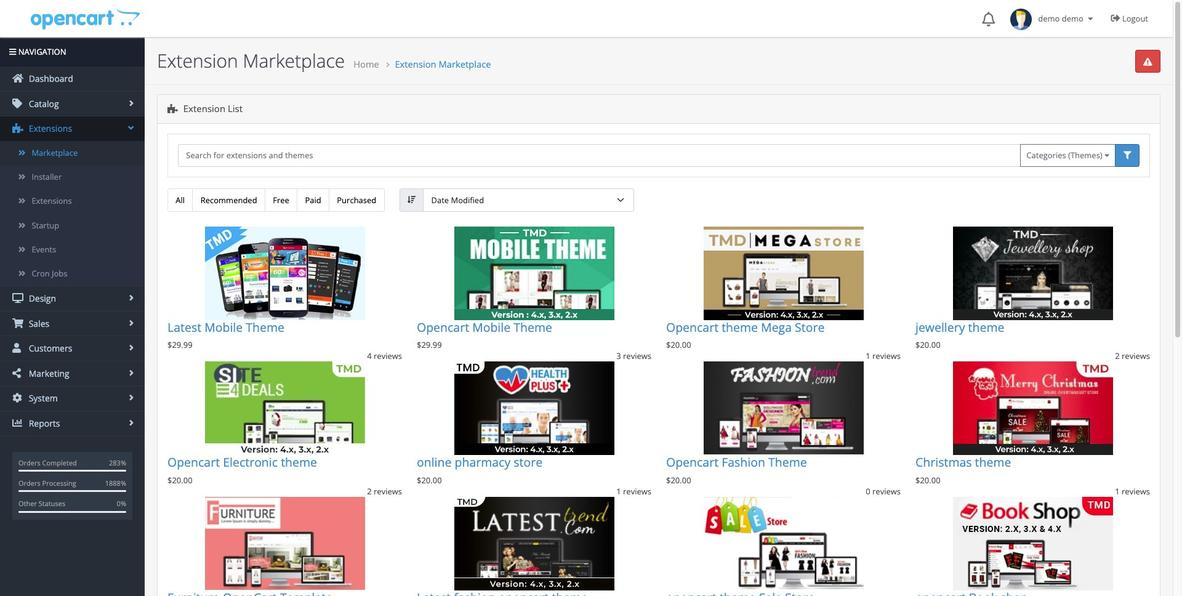 Task type: locate. For each thing, give the bounding box(es) containing it.
1 horizontal spatial 2
[[1116, 351, 1120, 362]]

1 horizontal spatial $29.99
[[417, 339, 442, 351]]

bell image
[[983, 12, 996, 26]]

theme left mega
[[722, 319, 758, 336]]

theme
[[246, 319, 285, 336], [514, 319, 553, 336], [769, 454, 807, 471]]

store
[[795, 319, 825, 336]]

list
[[228, 102, 243, 115]]

1 vertical spatial 2 reviews
[[367, 486, 402, 497]]

1 vertical spatial 2
[[367, 486, 372, 497]]

theme for opencart mobile theme
[[514, 319, 553, 336]]

theme right christmas
[[976, 454, 1012, 471]]

sort amount down image
[[408, 196, 416, 204]]

demo left sign out alt icon
[[1063, 13, 1084, 24]]

opencart for opencart theme mega store
[[667, 319, 719, 336]]

customers
[[26, 343, 72, 354]]

1 horizontal spatial 1
[[866, 351, 871, 362]]

2 horizontal spatial theme
[[769, 454, 807, 471]]

0 vertical spatial caret down image
[[1086, 15, 1096, 23]]

reviews
[[374, 351, 402, 362], [623, 351, 652, 362], [873, 351, 901, 362], [1122, 351, 1151, 362], [374, 486, 402, 497], [623, 486, 652, 497], [873, 486, 901, 497], [1122, 486, 1151, 497]]

latest fashion opencart theme image
[[454, 497, 615, 591]]

opencart inside opencart fashion theme $20.00
[[667, 454, 719, 471]]

$29.99
[[168, 339, 193, 351], [417, 339, 442, 351]]

0 horizontal spatial $29.99
[[168, 339, 193, 351]]

reviews for opencart mobile theme
[[623, 351, 652, 362]]

0 vertical spatial orders
[[18, 458, 40, 467]]

0 horizontal spatial caret down image
[[1086, 15, 1096, 23]]

theme inside christmas theme $20.00
[[976, 454, 1012, 471]]

1 orders from the top
[[18, 458, 40, 467]]

pharmacy
[[455, 454, 511, 471]]

opencart inside opencart mobile theme $29.99
[[417, 319, 470, 336]]

caret down image for demo demo
[[1086, 15, 1096, 23]]

3 reviews
[[617, 351, 652, 362]]

2 reviews for jewellery theme
[[1116, 351, 1151, 362]]

1 horizontal spatial theme
[[514, 319, 553, 336]]

demo
[[1039, 13, 1060, 24], [1063, 13, 1084, 24]]

sales
[[26, 318, 49, 329]]

latest mobile theme $29.99
[[168, 319, 285, 351]]

online pharmacy store $20.00
[[417, 454, 543, 486]]

sales link
[[0, 312, 145, 336]]

reviews for jewellery theme
[[1122, 351, 1151, 362]]

theme inside opencart fashion theme $20.00
[[769, 454, 807, 471]]

extension up extension list
[[157, 48, 238, 73]]

theme for christmas
[[976, 454, 1012, 471]]

mobile inside latest mobile theme $29.99
[[205, 319, 243, 336]]

filter image
[[1124, 152, 1132, 160]]

all
[[176, 195, 185, 206]]

1 vertical spatial extensions link
[[0, 189, 145, 213]]

completed
[[42, 458, 77, 467]]

opencart fashion theme $20.00
[[667, 454, 807, 486]]

extension right home
[[395, 58, 437, 70]]

$29.99 inside latest mobile theme $29.99
[[168, 339, 193, 351]]

orders
[[18, 458, 40, 467], [18, 479, 40, 488]]

mobile inside opencart mobile theme $29.99
[[473, 319, 511, 336]]

opencart mobile theme $29.99
[[417, 319, 553, 351]]

opencart
[[417, 319, 470, 336], [667, 319, 719, 336], [168, 454, 220, 471], [667, 454, 719, 471]]

home link
[[354, 58, 379, 70]]

logout link
[[1102, 0, 1161, 37]]

marketplace link
[[0, 141, 145, 165]]

reviews for latest mobile theme
[[374, 351, 402, 362]]

0 vertical spatial 2 reviews
[[1116, 351, 1151, 362]]

recommended
[[201, 195, 257, 206]]

1 mobile from the left
[[205, 319, 243, 336]]

2 horizontal spatial 1 reviews
[[1116, 486, 1151, 497]]

caret down image
[[1086, 15, 1096, 23], [1105, 152, 1110, 160]]

paid
[[305, 195, 321, 206]]

signature hash does not match! image
[[1144, 58, 1153, 66]]

1 extensions link from the top
[[0, 117, 145, 141]]

1 horizontal spatial 2 reviews
[[1116, 351, 1151, 362]]

$20.00 inside christmas theme $20.00
[[916, 475, 941, 486]]

caret down image left sign out alt icon
[[1086, 15, 1096, 23]]

christmas theme image
[[953, 362, 1114, 455]]

opencart for opencart electronic theme
[[168, 454, 220, 471]]

theme inside latest mobile theme $29.99
[[246, 319, 285, 336]]

0 horizontal spatial 1
[[617, 486, 621, 497]]

extensions link down catalog link
[[0, 117, 145, 141]]

mobile for latest
[[205, 319, 243, 336]]

2 extensions link from the top
[[0, 189, 145, 213]]

2 orders from the top
[[18, 479, 40, 488]]

1 horizontal spatial demo
[[1063, 13, 1084, 24]]

$20.00 inside jewellery theme $20.00
[[916, 339, 941, 351]]

design link
[[0, 287, 145, 311]]

mobile
[[205, 319, 243, 336], [473, 319, 511, 336]]

bars image
[[9, 48, 16, 56]]

caret down image left filter image
[[1105, 152, 1110, 160]]

0 horizontal spatial 2
[[367, 486, 372, 497]]

opencart inside opencart electronic theme $20.00
[[168, 454, 220, 471]]

extensions down catalog
[[26, 123, 72, 135]]

0 vertical spatial extensions link
[[0, 117, 145, 141]]

all link
[[168, 189, 193, 212]]

demo right demo demo icon
[[1039, 13, 1060, 24]]

extensions
[[26, 123, 72, 135], [32, 196, 72, 207]]

opencart for opencart fashion theme
[[667, 454, 719, 471]]

$29.99 down latest
[[168, 339, 193, 351]]

orders up orders processing
[[18, 458, 40, 467]]

extensions link down installer
[[0, 189, 145, 213]]

(themes)
[[1069, 150, 1103, 161]]

reviews for online pharmacy store
[[623, 486, 652, 497]]

theme
[[722, 319, 758, 336], [969, 319, 1005, 336], [281, 454, 317, 471], [976, 454, 1012, 471]]

jewellery
[[916, 319, 966, 336]]

christmas
[[916, 454, 972, 471]]

1 $29.99 from the left
[[168, 339, 193, 351]]

1 horizontal spatial 1 reviews
[[866, 351, 901, 362]]

4
[[367, 351, 372, 362]]

2 horizontal spatial 1
[[1116, 486, 1120, 497]]

0 vertical spatial 2
[[1116, 351, 1120, 362]]

1 reviews for opencart theme mega store
[[866, 351, 901, 362]]

free link
[[265, 189, 298, 212]]

$29.99 inside opencart mobile theme $29.99
[[417, 339, 442, 351]]

0 vertical spatial extensions
[[26, 123, 72, 135]]

latest mobile theme image
[[205, 226, 365, 320]]

theme for jewellery
[[969, 319, 1005, 336]]

opencart inside the opencart theme mega store $20.00
[[667, 319, 719, 336]]

0%
[[117, 499, 126, 509]]

mobile for opencart
[[473, 319, 511, 336]]

electronic
[[223, 454, 278, 471]]

1 vertical spatial orders
[[18, 479, 40, 488]]

$20.00
[[667, 339, 692, 351], [916, 339, 941, 351], [168, 475, 193, 486], [417, 475, 442, 486], [667, 475, 692, 486], [916, 475, 941, 486]]

$29.99 down opencart mobile theme link
[[417, 339, 442, 351]]

1 horizontal spatial mobile
[[473, 319, 511, 336]]

0 horizontal spatial 2 reviews
[[367, 486, 402, 497]]

1 vertical spatial extensions
[[32, 196, 72, 207]]

opencart theme mega store link
[[667, 319, 825, 336]]

reviews for christmas theme
[[1122, 486, 1151, 497]]

catalog
[[26, 98, 59, 110]]

orders for orders processing
[[18, 479, 40, 488]]

theme right electronic
[[281, 454, 317, 471]]

theme for opencart fashion theme
[[769, 454, 807, 471]]

caret down image inside categories (themes) button
[[1105, 152, 1110, 160]]

2 mobile from the left
[[473, 319, 511, 336]]

1 horizontal spatial caret down image
[[1105, 152, 1110, 160]]

theme inside opencart mobile theme $29.99
[[514, 319, 553, 336]]

extensions link
[[0, 117, 145, 141], [0, 189, 145, 213]]

0 horizontal spatial mobile
[[205, 319, 243, 336]]

0 horizontal spatial demo
[[1039, 13, 1060, 24]]

furniture opencart  template image
[[205, 497, 365, 591]]

theme for opencart
[[722, 319, 758, 336]]

1 vertical spatial caret down image
[[1105, 152, 1110, 160]]

opencart fashion theme image
[[704, 362, 864, 455]]

marketplace
[[243, 48, 345, 73], [439, 58, 491, 70], [32, 147, 78, 158]]

categories (themes) button
[[1021, 144, 1117, 167]]

theme inside the opencart theme mega store $20.00
[[722, 319, 758, 336]]

theme right jewellery
[[969, 319, 1005, 336]]

home image
[[12, 73, 23, 83]]

startup link
[[0, 213, 145, 238]]

extension marketplace
[[157, 48, 345, 73], [395, 58, 491, 70]]

shopping cart image
[[12, 318, 23, 328]]

puzzle piece image
[[12, 123, 23, 133]]

opencart theme mega store $20.00
[[667, 319, 825, 351]]

2
[[1116, 351, 1120, 362], [367, 486, 372, 497]]

extensions down installer
[[32, 196, 72, 207]]

reports
[[26, 418, 60, 429]]

2 $29.99 from the left
[[417, 339, 442, 351]]

categories (themes)
[[1027, 150, 1105, 161]]

orders up other
[[18, 479, 40, 488]]

other
[[18, 499, 37, 509]]

1
[[866, 351, 871, 362], [617, 486, 621, 497], [1116, 486, 1120, 497]]

catalog link
[[0, 92, 145, 116]]

theme inside jewellery theme $20.00
[[969, 319, 1005, 336]]

0 horizontal spatial 1 reviews
[[617, 486, 652, 497]]

0 horizontal spatial theme
[[246, 319, 285, 336]]

3
[[617, 351, 621, 362]]



Task type: describe. For each thing, give the bounding box(es) containing it.
0
[[866, 486, 871, 497]]

dashboard
[[26, 73, 73, 85]]

$29.99 for opencart
[[417, 339, 442, 351]]

0 horizontal spatial marketplace
[[32, 147, 78, 158]]

reports link
[[0, 412, 145, 436]]

navigation
[[16, 46, 66, 57]]

purchased
[[337, 195, 377, 206]]

events
[[32, 244, 56, 255]]

purchased link
[[329, 189, 385, 212]]

opencart image
[[29, 7, 140, 30]]

paid link
[[297, 189, 330, 212]]

4 reviews
[[367, 351, 402, 362]]

reviews for opencart theme mega store
[[873, 351, 901, 362]]

installer
[[32, 171, 62, 182]]

1 reviews for online pharmacy store
[[617, 486, 652, 497]]

recommended link
[[192, 189, 265, 212]]

1 demo from the left
[[1039, 13, 1060, 24]]

store
[[514, 454, 543, 471]]

1 for opencart theme mega store
[[866, 351, 871, 362]]

extension list
[[181, 102, 243, 115]]

opencart mobile theme image
[[454, 226, 615, 320]]

opencart electronic theme $20.00
[[168, 454, 317, 486]]

opencart fashion theme link
[[667, 454, 807, 471]]

orders for orders completed
[[18, 458, 40, 467]]

statuses
[[39, 499, 65, 509]]

opencart for opencart mobile theme
[[417, 319, 470, 336]]

reviews for opencart electronic theme
[[374, 486, 402, 497]]

1 reviews for christmas theme
[[1116, 486, 1151, 497]]

marketing link
[[0, 362, 145, 386]]

cron
[[32, 268, 50, 279]]

customers link
[[0, 337, 145, 361]]

orders processing
[[18, 479, 76, 488]]

1 for christmas theme
[[1116, 486, 1120, 497]]

283%
[[109, 458, 126, 467]]

opencart electronic theme image
[[205, 362, 365, 455]]

$20.00 inside opencart electronic theme $20.00
[[168, 475, 193, 486]]

online pharmacy store image
[[454, 362, 615, 455]]

theme inside opencart electronic theme $20.00
[[281, 454, 317, 471]]

opencart mobile theme link
[[417, 319, 553, 336]]

0 horizontal spatial extension marketplace
[[157, 48, 345, 73]]

events link
[[0, 238, 145, 262]]

puzzle piece image
[[168, 104, 178, 114]]

1888%
[[105, 479, 126, 488]]

cron jobs
[[32, 268, 67, 279]]

categories
[[1027, 150, 1067, 161]]

0 reviews
[[866, 486, 901, 497]]

installer link
[[0, 165, 145, 189]]

user image
[[12, 343, 23, 353]]

opencart theme sale store image
[[704, 497, 864, 591]]

jewellery theme $20.00
[[916, 319, 1005, 351]]

jobs
[[52, 268, 67, 279]]

online pharmacy store link
[[417, 454, 543, 471]]

demo demo image
[[1011, 9, 1033, 30]]

opencart electronic theme link
[[168, 454, 317, 471]]

1 for online pharmacy store
[[617, 486, 621, 497]]

$20.00 inside the opencart theme mega store $20.00
[[667, 339, 692, 351]]

caret down image for categories (themes)
[[1105, 152, 1110, 160]]

theme for latest mobile theme
[[246, 319, 285, 336]]

1 horizontal spatial marketplace
[[243, 48, 345, 73]]

home
[[354, 58, 379, 70]]

cog image
[[12, 393, 23, 403]]

design
[[26, 293, 56, 304]]

marketing
[[26, 368, 69, 379]]

2 demo from the left
[[1063, 13, 1084, 24]]

online
[[417, 454, 452, 471]]

christmas theme $20.00
[[916, 454, 1012, 486]]

extension left list
[[183, 102, 226, 115]]

2 reviews for opencart electronic theme
[[367, 486, 402, 497]]

2 for opencart electronic theme
[[367, 486, 372, 497]]

2 for jewellery theme
[[1116, 351, 1120, 362]]

tag image
[[12, 98, 23, 108]]

$20.00 inside opencart fashion theme $20.00
[[667, 475, 692, 486]]

extension marketplace link
[[395, 58, 491, 70]]

chart bar image
[[12, 418, 23, 428]]

system
[[26, 393, 58, 404]]

Search for extensions and themes text field
[[178, 144, 1022, 167]]

jewellery theme link
[[916, 319, 1005, 336]]

reviews for opencart fashion theme
[[873, 486, 901, 497]]

fashion
[[722, 454, 766, 471]]

sign out alt image
[[1112, 14, 1121, 23]]

opencart book shop image
[[953, 497, 1114, 591]]

opencart theme mega store image
[[704, 226, 864, 320]]

processing
[[42, 479, 76, 488]]

latest mobile theme link
[[168, 319, 285, 336]]

free
[[273, 195, 289, 206]]

latest
[[168, 319, 202, 336]]

system link
[[0, 387, 145, 411]]

desktop image
[[12, 293, 23, 303]]

other statuses
[[18, 499, 65, 509]]

demo demo
[[1033, 13, 1086, 24]]

mega
[[762, 319, 792, 336]]

2 horizontal spatial marketplace
[[439, 58, 491, 70]]

startup
[[32, 220, 59, 231]]

1 horizontal spatial extension marketplace
[[395, 58, 491, 70]]

orders completed
[[18, 458, 77, 467]]

$29.99 for latest
[[168, 339, 193, 351]]

logout
[[1123, 13, 1149, 24]]

jewellery theme image
[[953, 226, 1114, 320]]

$20.00 inside online pharmacy store $20.00
[[417, 475, 442, 486]]

cron jobs link
[[0, 262, 145, 286]]

christmas theme link
[[916, 454, 1012, 471]]

share alt image
[[12, 368, 23, 378]]

demo demo link
[[1005, 0, 1102, 37]]

dashboard link
[[0, 67, 145, 91]]



Task type: vqa. For each thing, say whether or not it's contained in the screenshot.


